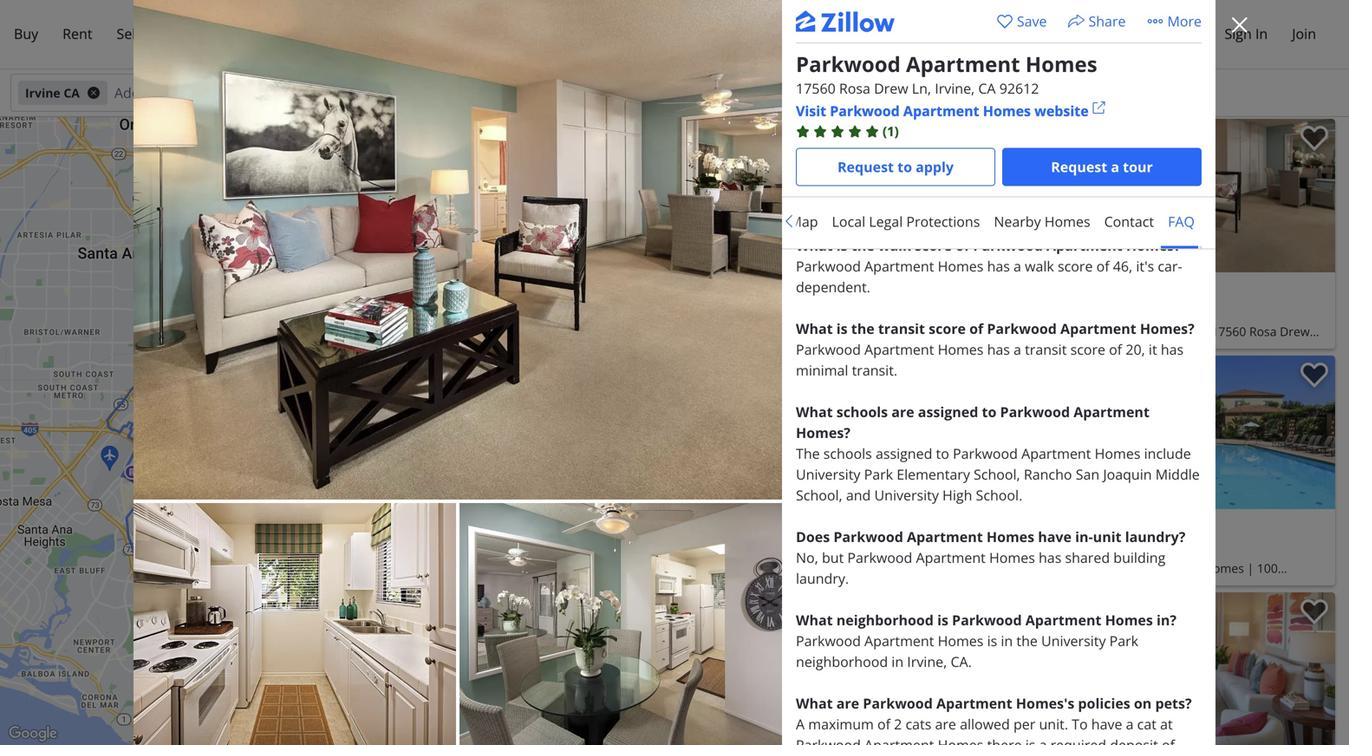 Task type: locate. For each thing, give the bounding box(es) containing it.
tour for three dimensional image
[[756, 601, 780, 615]]

0 vertical spatial homes?
[[1127, 236, 1181, 255]]

1 vertical spatial ln,
[[1035, 344, 1052, 360]]

1 vertical spatial rosa
[[1250, 323, 1277, 340]]

what inside what is the walk score of parkwood apartment homes? parkwood apartment homes has a walk score of 46, it's car- dependent.
[[796, 236, 833, 255]]

1 vertical spatial map
[[456, 734, 473, 745]]

ln, inside parkwood apartment homes 17560 rosa drew ln, irvine, ca 92612
[[912, 79, 932, 98]]

save this home button for woodbury square apartment homes | 100 piedmont, irvine, ca
[[1287, 356, 1336, 404]]

0 vertical spatial park
[[864, 465, 893, 484]]

2 left cats
[[894, 715, 902, 733]]

rancho
[[1024, 465, 1073, 484]]

remove
[[540, 140, 588, 157]]

2 vertical spatial the
[[1017, 632, 1038, 650]]

4 what from the top
[[796, 611, 833, 629]]

a
[[1111, 157, 1120, 176], [1014, 257, 1022, 276], [1014, 340, 1022, 359], [1126, 715, 1134, 733], [650, 734, 655, 745], [1040, 736, 1047, 745]]

google image
[[4, 723, 62, 745]]

2 inside $2,720+ 1 bd $3,410+ 2 bds
[[1083, 539, 1090, 556]]

0 horizontal spatial have
[[1038, 527, 1072, 546]]

2 left unit
[[1083, 539, 1090, 556]]

1 horizontal spatial drew
[[1280, 323, 1310, 340]]

homes?
[[1127, 236, 1181, 255], [1140, 319, 1195, 338], [796, 423, 851, 442]]

3d right three dimensional icon at the top right
[[740, 127, 754, 141]]

bds inside $2,720+ 1 bd $3,410+ 2 bds
[[1093, 539, 1114, 556]]

manage rentals
[[955, 24, 1058, 43]]

2 vertical spatial 1
[[1104, 514, 1114, 538]]

bds for $2,720+
[[1093, 539, 1114, 556]]

marino,
[[720, 344, 764, 360]]

2 horizontal spatial are
[[935, 715, 957, 733]]

0 vertical spatial in
[[1001, 632, 1013, 650]]

map left local
[[790, 212, 818, 231]]

save this home image
[[986, 126, 1014, 151], [1301, 126, 1329, 151], [1301, 599, 1329, 625]]

neighborhood
[[837, 611, 934, 629], [796, 652, 888, 671]]

ln, inside parkwood apartment homes | 17560 rosa drew ln, irvine, ca
[[1035, 344, 1052, 360]]

allowed
[[960, 715, 1010, 733]]

is down per
[[1026, 736, 1036, 745]]

1 vertical spatial transit
[[1025, 340, 1067, 359]]

0 vertical spatial to
[[898, 157, 912, 176]]

3d tour for three dimensional image
[[737, 601, 780, 615]]

has inside what is the walk score of parkwood apartment homes? parkwood apartment homes has a walk score of 46, it's car- dependent.
[[988, 257, 1010, 276]]

report
[[622, 734, 648, 745]]

homes right nearby
[[1045, 212, 1091, 231]]

score left 20,
[[1071, 340, 1106, 359]]

map for map
[[790, 212, 818, 231]]

1 inside $2,860+ 1 bd $3,150+ 2 bds
[[789, 278, 799, 301]]

has up piedmont,
[[1039, 548, 1062, 567]]

1 vertical spatial chevron down image
[[613, 709, 625, 721]]

1 horizontal spatial san
[[955, 323, 976, 340]]

bd up building
[[1118, 514, 1140, 538]]

bds up square
[[1093, 539, 1114, 556]]

1 up request to apply at the top
[[887, 122, 895, 140]]

0 vertical spatial ln,
[[912, 79, 932, 98]]

2 vertical spatial to
[[936, 444, 950, 463]]

map
[[790, 212, 818, 231], [456, 734, 473, 745]]

0 vertical spatial map
[[790, 212, 818, 231]]

irvine, inside san marino villa apartment homes | 403 san marino, irvine, ca
[[767, 344, 802, 360]]

on
[[1134, 694, 1152, 713]]

1 horizontal spatial filled star image
[[848, 124, 862, 138]]

legal
[[869, 212, 903, 231]]

school, down loading icon
[[796, 486, 843, 504]]

0 horizontal spatial walk
[[878, 236, 912, 255]]

to left apply at top
[[898, 157, 912, 176]]

2 horizontal spatial 2
[[1083, 539, 1090, 556]]

0 vertical spatial 1
[[887, 122, 895, 140]]

0 horizontal spatial filled star image
[[796, 124, 810, 138]]

ca
[[979, 79, 996, 98], [64, 85, 80, 101], [805, 344, 820, 360], [1093, 344, 1108, 360], [1134, 581, 1149, 597]]

tour right three dimensional image
[[756, 601, 780, 615]]

0 vertical spatial the
[[852, 236, 875, 255]]

visit
[[796, 101, 827, 120]]

ca left 20,
[[1093, 344, 1108, 360]]

in
[[1001, 632, 1013, 650], [892, 652, 904, 671]]

zillow building page image
[[796, 10, 899, 32]]

homes inside woodbury square apartment homes | 100 piedmont, irvine, ca
[[1204, 560, 1245, 576]]

map
[[657, 734, 674, 745]]

1 horizontal spatial ln,
[[1035, 344, 1052, 360]]

piedmont,
[[1035, 581, 1093, 597]]

save this home image
[[1301, 363, 1329, 388], [986, 599, 1014, 625]]

bd for $2,720+ 1 bd
[[1118, 514, 1140, 538]]

0 horizontal spatial save this home image
[[986, 599, 1014, 625]]

irvine, down square
[[1096, 581, 1131, 597]]

2 vertical spatial homes?
[[796, 423, 851, 442]]

1 vertical spatial have
[[1092, 715, 1123, 733]]

1 vertical spatial schools
[[824, 444, 872, 463]]

the inside what is the walk score of parkwood apartment homes? parkwood apartment homes has a walk score of 46, it's car- dependent.
[[852, 236, 875, 255]]

bd
[[803, 278, 825, 301], [1118, 514, 1140, 538]]

the inside what is the transit score of parkwood apartment homes? parkwood apartment homes has a transit score of 20, it has minimal transit.
[[852, 319, 875, 338]]

woodbury square apartment homes image
[[1028, 356, 1336, 509]]

0 horizontal spatial in
[[892, 652, 904, 671]]

park
[[864, 465, 893, 484], [1110, 632, 1139, 650]]

tour right three dimensional icon at the top right
[[756, 127, 780, 141]]

irvine, left 20,
[[1055, 344, 1090, 360]]

ca up 'visit parkwood apartment homes website' link
[[979, 79, 996, 98]]

neighborhood down laundry.
[[837, 611, 934, 629]]

1 vertical spatial are
[[837, 694, 860, 713]]

homes inside what is the transit score of parkwood apartment homes? parkwood apartment homes has a transit score of 20, it has minimal transit.
[[938, 340, 984, 359]]

3d tour for three dimensional icon at the top right
[[737, 127, 780, 141]]

manage
[[955, 24, 1007, 43]]

map inside button
[[790, 212, 818, 231]]

rosa inside parkwood apartment homes 17560 rosa drew ln, irvine, ca 92612
[[840, 79, 871, 98]]

2 vertical spatial are
[[935, 715, 957, 733]]

at
[[1161, 715, 1173, 733]]

school, up 'school.'
[[974, 465, 1021, 484]]

2 horizontal spatial 1
[[1104, 514, 1114, 538]]

1 filled star image from the left
[[796, 124, 810, 138]]

ca inside filters element
[[64, 85, 80, 101]]

middle
[[1156, 465, 1200, 484]]

1 vertical spatial school,
[[796, 486, 843, 504]]

walk down nearby homes button
[[1025, 257, 1055, 276]]

school.
[[976, 486, 1023, 504]]

homes? inside what is the walk score of parkwood apartment homes? parkwood apartment homes has a walk score of 46, it's car- dependent.
[[1127, 236, 1181, 255]]

university down the elementary
[[875, 486, 939, 504]]

irvine, inside woodbury square apartment homes | 100 piedmont, irvine, ca
[[1096, 581, 1131, 597]]

0 vertical spatial 17560
[[796, 79, 836, 98]]

0 horizontal spatial bds
[[778, 302, 799, 319]]

sign in
[[1225, 24, 1268, 43]]

3d right three dimensional image
[[740, 601, 754, 615]]

it
[[1149, 340, 1158, 359]]

bds inside $2,860+ 1 bd $3,150+ 2 bds
[[778, 302, 799, 319]]

of down "protections"
[[956, 236, 970, 255]]

1 horizontal spatial save this home image
[[1301, 363, 1329, 388]]

local legal protections
[[832, 212, 980, 231]]

1 vertical spatial the
[[852, 319, 875, 338]]

home loans link
[[151, 11, 257, 57]]

0 horizontal spatial filled star image
[[814, 124, 827, 138]]

have left in-
[[1038, 527, 1072, 546]]

0 horizontal spatial 2
[[768, 302, 775, 319]]

drew inside parkwood apartment homes 17560 rosa drew ln, irvine, ca 92612
[[874, 79, 909, 98]]

advertise
[[1083, 24, 1143, 43]]

website
[[1035, 101, 1089, 120]]

remove boundary button
[[524, 131, 685, 166]]

is down does parkwood apartment homes have in-unit laundry? no, but parkwood apartment homes has shared building laundry. at the right bottom of the page
[[938, 611, 949, 629]]

in?
[[1157, 611, 1177, 629]]

have down policies
[[1092, 715, 1123, 733]]

bd up villa
[[803, 278, 825, 301]]

ca down building
[[1134, 581, 1149, 597]]

1 what from the top
[[796, 236, 833, 255]]

filled star image
[[796, 124, 810, 138], [831, 124, 845, 138]]

in up what are parkwood apartment homes's policies on pets? a maximum of 2 cats are allowed per unit. to have a cat at parkwood apartment homes there is a required deposit o
[[1001, 632, 1013, 650]]

0 horizontal spatial ln,
[[912, 79, 932, 98]]

0 horizontal spatial san
[[720, 323, 741, 340]]

homes? up it
[[1140, 319, 1195, 338]]

what for what neighborhood is parkwood apartment homes in? parkwood apartment homes is in the university park neighborhood in irvine, ca.
[[796, 611, 833, 629]]

0 vertical spatial walk
[[878, 236, 912, 255]]

what down laundry.
[[796, 611, 833, 629]]

ca inside parkwood apartment homes 17560 rosa drew ln, irvine, ca 92612
[[979, 79, 996, 98]]

parkwood apartment homes | 17560 rosa drew ln, irvine, ca
[[1035, 323, 1310, 360]]

what up the
[[796, 403, 833, 421]]

2 filled star image from the left
[[848, 124, 862, 138]]

0 horizontal spatial 17560
[[796, 79, 836, 98]]

what is the walk score of parkwood apartment homes? parkwood apartment homes has a walk score of 46, it's car- dependent.
[[796, 236, 1183, 296]]

visit parkwood apartment homes website
[[796, 101, 1089, 120]]

schools down transit.
[[837, 403, 888, 421]]

drew inside parkwood apartment homes | 17560 rosa drew ln, irvine, ca
[[1280, 323, 1310, 340]]

chevron down image
[[494, 141, 507, 155], [613, 709, 625, 721]]

2 horizontal spatial san
[[1076, 465, 1100, 484]]

neighborhood up maximum
[[796, 652, 888, 671]]

has down what is the walk score of parkwood apartment homes? parkwood apartment homes has a walk score of 46, it's car- dependent.
[[988, 340, 1010, 359]]

1 vertical spatial homes?
[[1140, 319, 1195, 338]]

1 for $2,720+
[[1104, 514, 1114, 538]]

are right cats
[[935, 715, 957, 733]]

request to apply
[[838, 157, 954, 176]]

0 horizontal spatial 1
[[789, 278, 799, 301]]

irvine, down villa
[[767, 344, 802, 360]]

2 what from the top
[[796, 319, 833, 338]]

1 horizontal spatial map
[[790, 212, 818, 231]]

home loans
[[163, 24, 245, 43]]

university down piedmont,
[[1042, 632, 1106, 650]]

san up marino,
[[720, 323, 741, 340]]

has inside does parkwood apartment homes have in-unit laundry? no, but parkwood apartment homes has shared building laundry.
[[1039, 548, 1062, 567]]

homes left in?
[[1106, 611, 1153, 629]]

2 horizontal spatial filled star image
[[866, 124, 880, 138]]

0 vertical spatial have
[[1038, 527, 1072, 546]]

2 filled star image from the left
[[831, 124, 845, 138]]

homes? inside what is the transit score of parkwood apartment homes? parkwood apartment homes has a transit score of 20, it has minimal transit.
[[1140, 319, 1195, 338]]

to
[[898, 157, 912, 176], [982, 403, 997, 421], [936, 444, 950, 463]]

1 right the $2,860+
[[789, 278, 799, 301]]

20,
[[1126, 340, 1146, 359]]

what are parkwood apartment homes's policies on pets? a maximum of 2 cats are allowed per unit. to have a cat at parkwood apartment homes there is a required deposit o
[[796, 694, 1192, 745]]

is inside what are parkwood apartment homes's policies on pets? a maximum of 2 cats are allowed per unit. to have a cat at parkwood apartment homes there is a required deposit o
[[1026, 736, 1036, 745]]

homes down allowed
[[938, 736, 984, 745]]

filled star image left the (
[[831, 124, 845, 138]]

villa
[[788, 323, 811, 340]]

homes? up the
[[796, 423, 851, 442]]

2 up marino
[[768, 302, 775, 319]]

woodbury square apartment homes | 100 piedmont, irvine, ca link
[[1035, 558, 1329, 597]]

homes up joaquin
[[1095, 444, 1141, 463]]

| inside parkwood apartment homes | 17560 rosa drew ln, irvine, ca
[[1202, 323, 1209, 340]]

heart image
[[996, 13, 1014, 30]]

0 vertical spatial rosa
[[840, 79, 871, 98]]

to down what is the transit score of parkwood apartment homes? parkwood apartment homes has a transit score of 20, it has minimal transit.
[[982, 403, 997, 421]]

a inside what is the transit score of parkwood apartment homes? parkwood apartment homes has a transit score of 20, it has minimal transit.
[[1014, 340, 1022, 359]]

save this home button for san marino villa apartment homes | 403 san marino, irvine, ca
[[972, 119, 1021, 167]]

1 horizontal spatial park
[[1110, 632, 1139, 650]]

what inside what is the transit score of parkwood apartment homes? parkwood apartment homes has a transit score of 20, it has minimal transit.
[[796, 319, 833, 338]]

what inside what neighborhood is parkwood apartment homes in? parkwood apartment homes is in the university park neighborhood in irvine, ca.
[[796, 611, 833, 629]]

0 horizontal spatial drew
[[874, 79, 909, 98]]

1 vertical spatial university
[[875, 486, 939, 504]]

faq
[[1168, 212, 1195, 231]]

what up a
[[796, 694, 833, 713]]

2 horizontal spatial |
[[1248, 560, 1254, 576]]

parkwood
[[796, 50, 901, 78], [830, 101, 900, 120], [973, 236, 1043, 255], [796, 257, 861, 276], [987, 319, 1057, 338], [1035, 323, 1092, 340], [796, 340, 861, 359], [1001, 403, 1070, 421], [953, 444, 1018, 463], [834, 527, 904, 546], [848, 548, 913, 567], [952, 611, 1022, 629], [796, 632, 861, 650], [863, 694, 933, 713], [796, 736, 861, 745]]

irvine, up visit parkwood apartment homes website
[[935, 79, 975, 98]]

2 horizontal spatial to
[[982, 403, 997, 421]]

1 horizontal spatial 17560
[[1212, 323, 1247, 340]]

1 chevron down image from the left
[[349, 86, 363, 100]]

santa clara apartment homes image
[[1028, 592, 1336, 745]]

ln,
[[912, 79, 932, 98], [1035, 344, 1052, 360]]

0 horizontal spatial to
[[898, 157, 912, 176]]

0 vertical spatial university
[[796, 465, 861, 484]]

what inside what schools are assigned to parkwood apartment homes? the schools assigned to parkwood apartment homes include university park elementary school, rancho san joaquin middle school, and university high school.
[[796, 403, 833, 421]]

bds up villa
[[778, 302, 799, 319]]

loans
[[206, 24, 245, 43]]

transit
[[878, 319, 925, 338], [1025, 340, 1067, 359]]

minimal
[[796, 361, 849, 380]]

sign
[[1225, 24, 1252, 43]]

1 vertical spatial 1
[[789, 278, 799, 301]]

san right rancho
[[1076, 465, 1100, 484]]

4 chevron down image from the left
[[756, 86, 769, 100]]

5 chevron down image from the left
[[861, 86, 875, 100]]

is down local
[[837, 236, 848, 255]]

agent finder link
[[257, 11, 361, 57]]

2 inside what are parkwood apartment homes's policies on pets? a maximum of 2 cats are allowed per unit. to have a cat at parkwood apartment homes there is a required deposit o
[[894, 715, 902, 733]]

1 horizontal spatial rosa
[[1250, 323, 1277, 340]]

in left ca.
[[892, 652, 904, 671]]

nearby homes
[[994, 212, 1091, 231]]

1 horizontal spatial 2
[[894, 715, 902, 733]]

search image
[[245, 86, 258, 100]]

joaquin
[[1104, 465, 1152, 484]]

ca up minimal
[[805, 344, 820, 360]]

have inside what are parkwood apartment homes's policies on pets? a maximum of 2 cats are allowed per unit. to have a cat at parkwood apartment homes there is a required deposit o
[[1092, 715, 1123, 733]]

2 inside $2,860+ 1 bd $3,150+ 2 bds
[[768, 302, 775, 319]]

1 horizontal spatial filled star image
[[831, 124, 845, 138]]

of
[[956, 236, 970, 255], [1097, 257, 1110, 276], [970, 319, 984, 338], [1109, 340, 1123, 359], [878, 715, 891, 733], [587, 734, 595, 745]]

1 horizontal spatial school,
[[974, 465, 1021, 484]]

the for walk
[[852, 236, 875, 255]]

ca left remove tag icon
[[64, 85, 80, 101]]

irvine, inside parkwood apartment homes | 17560 rosa drew ln, irvine, ca
[[1055, 344, 1090, 360]]

rosa
[[840, 79, 871, 98], [1250, 323, 1277, 340]]

the inside what neighborhood is parkwood apartment homes in? parkwood apartment homes is in the university park neighborhood in irvine, ca.
[[1017, 632, 1038, 650]]

0 horizontal spatial request
[[838, 157, 894, 176]]

what inside what are parkwood apartment homes's policies on pets? a maximum of 2 cats are allowed per unit. to have a cat at parkwood apartment homes there is a required deposit o
[[796, 694, 833, 713]]

pets?
[[1156, 694, 1192, 713]]

the down piedmont,
[[1017, 632, 1038, 650]]

bd inside $2,720+ 1 bd $3,410+ 2 bds
[[1118, 514, 1140, 538]]

3d tour
[[737, 127, 780, 141], [737, 601, 780, 615], [1052, 601, 1095, 615]]

$3,150+
[[720, 302, 765, 319]]

are down transit.
[[892, 403, 915, 421]]

university
[[796, 465, 861, 484], [875, 486, 939, 504], [1042, 632, 1106, 650]]

0 horizontal spatial rosa
[[840, 79, 871, 98]]

request down website
[[1051, 157, 1108, 176]]

building photo 1 image
[[134, 0, 782, 500]]

a inside what is the walk score of parkwood apartment homes? parkwood apartment homes has a walk score of 46, it's car- dependent.
[[1014, 257, 1022, 276]]

©2023
[[495, 734, 521, 745]]

1 for $2,860+
[[789, 278, 799, 301]]

2 request from the left
[[1051, 157, 1108, 176]]

building photo 3 image
[[460, 503, 782, 745]]

rosa inside parkwood apartment homes | 17560 rosa drew ln, irvine, ca
[[1250, 323, 1277, 340]]

what for what is the walk score of parkwood apartment homes? parkwood apartment homes has a walk score of 46, it's car- dependent.
[[796, 236, 833, 255]]

1 vertical spatial bds
[[1093, 539, 1114, 556]]

the up transit.
[[852, 319, 875, 338]]

laundry.
[[796, 569, 849, 588]]

1 filled star image from the left
[[814, 124, 827, 138]]

homes inside what are parkwood apartment homes's policies on pets? a maximum of 2 cats are allowed per unit. to have a cat at parkwood apartment homes there is a required deposit o
[[938, 736, 984, 745]]

chevron down image left remove
[[494, 141, 507, 155]]

homes left 403
[[878, 323, 918, 340]]

1 vertical spatial assigned
[[876, 444, 933, 463]]

homes down 92612 on the right top of the page
[[983, 101, 1031, 120]]

3d for three dimensional image
[[740, 601, 754, 615]]

of left cats
[[878, 715, 891, 733]]

5 what from the top
[[796, 694, 833, 713]]

0 vertical spatial 2
[[768, 302, 775, 319]]

filled star image down visit
[[796, 124, 810, 138]]

homes left 100
[[1204, 560, 1245, 576]]

0 horizontal spatial transit
[[878, 319, 925, 338]]

what down 'chevron left' image
[[796, 236, 833, 255]]

0 vertical spatial transit
[[878, 319, 925, 338]]

17560 inside parkwood apartment homes 17560 rosa drew ln, irvine, ca 92612
[[796, 79, 836, 98]]

are up maximum
[[837, 694, 860, 713]]

policies
[[1079, 694, 1131, 713]]

0 vertical spatial bds
[[778, 302, 799, 319]]

bds
[[778, 302, 799, 319], [1093, 539, 1114, 556]]

what up minimal
[[796, 319, 833, 338]]

filled star image
[[814, 124, 827, 138], [848, 124, 862, 138], [866, 124, 880, 138]]

san marino villa apartment homes image
[[713, 119, 1021, 272]]

save this home button for parkwood apartment homes | 17560 rosa drew ln, irvine, ca
[[1287, 119, 1336, 167]]

0 horizontal spatial school,
[[796, 486, 843, 504]]

3d
[[740, 127, 754, 141], [740, 601, 754, 615], [1055, 601, 1068, 615]]

has down nearby
[[988, 257, 1010, 276]]

homes inside parkwood apartment homes | 17560 rosa drew ln, irvine, ca
[[1159, 323, 1199, 340]]

no,
[[796, 548, 819, 567]]

1
[[887, 122, 895, 140], [789, 278, 799, 301], [1104, 514, 1114, 538]]

is down dependent.
[[837, 319, 848, 338]]

1 vertical spatial park
[[1110, 632, 1139, 650]]

0 horizontal spatial map
[[456, 734, 473, 745]]

the down local
[[852, 236, 875, 255]]

tour
[[1123, 157, 1153, 176]]

3 chevron down image from the left
[[621, 86, 635, 100]]

0 vertical spatial drew
[[874, 79, 909, 98]]

homes down rentals at the top right of the page
[[1026, 50, 1098, 78]]

| inside san marino villa apartment homes | 403 san marino, irvine, ca
[[921, 323, 928, 340]]

1 horizontal spatial bds
[[1093, 539, 1114, 556]]

is
[[837, 236, 848, 255], [837, 319, 848, 338], [938, 611, 949, 629], [988, 632, 998, 650], [1026, 736, 1036, 745]]

san right 403
[[955, 323, 976, 340]]

1 horizontal spatial are
[[892, 403, 915, 421]]

0 vertical spatial are
[[892, 403, 915, 421]]

score left "46,"
[[1058, 257, 1093, 276]]

report a map error
[[622, 734, 694, 745]]

0 horizontal spatial |
[[921, 323, 928, 340]]

homes down 403
[[938, 340, 984, 359]]

what schools are assigned to parkwood apartment homes? the schools assigned to parkwood apartment homes include university park elementary school, rancho san joaquin middle school, and university high school.
[[796, 403, 1200, 504]]

1 for (
[[887, 122, 895, 140]]

are
[[892, 403, 915, 421], [837, 694, 860, 713], [935, 715, 957, 733]]

1 horizontal spatial have
[[1092, 715, 1123, 733]]

0 vertical spatial assigned
[[918, 403, 979, 421]]

request down the (
[[838, 157, 894, 176]]

save this home image for parkwood apartment homes | 17560 rosa drew ln, irvine, ca
[[1301, 126, 1329, 151]]

homes down car- at the right top
[[1159, 323, 1199, 340]]

the
[[852, 236, 875, 255], [852, 319, 875, 338], [1017, 632, 1038, 650]]

1 vertical spatial 2
[[1083, 539, 1090, 556]]

1 request from the left
[[838, 157, 894, 176]]

homes inside parkwood apartment homes 17560 rosa drew ln, irvine, ca 92612
[[1026, 50, 1098, 78]]

bd for $2,860+ 1 bd
[[803, 278, 825, 301]]

building
[[1114, 548, 1166, 567]]

homes down "protections"
[[938, 257, 984, 276]]

park inside what neighborhood is parkwood apartment homes in? parkwood apartment homes is in the university park neighborhood in irvine, ca.
[[1110, 632, 1139, 650]]

1 horizontal spatial request
[[1051, 157, 1108, 176]]

2 vertical spatial 2
[[894, 715, 902, 733]]

1 horizontal spatial |
[[1202, 323, 1209, 340]]

save button
[[996, 11, 1047, 32]]

schools up loading icon
[[824, 444, 872, 463]]

chevron down image up report
[[613, 709, 625, 721]]

agent finder
[[269, 24, 349, 43]]

1 right in-
[[1104, 514, 1114, 538]]

what
[[796, 236, 833, 255], [796, 319, 833, 338], [796, 403, 833, 421], [796, 611, 833, 629], [796, 694, 833, 713]]

homes
[[1026, 50, 1098, 78], [983, 101, 1031, 120], [1045, 212, 1091, 231], [938, 257, 984, 276], [878, 323, 918, 340], [1159, 323, 1199, 340], [938, 340, 984, 359], [1095, 444, 1141, 463], [987, 527, 1035, 546], [990, 548, 1035, 567], [1204, 560, 1245, 576], [1106, 611, 1153, 629], [938, 632, 984, 650], [938, 736, 984, 745]]

walk down legal
[[878, 236, 912, 255]]

(
[[883, 122, 887, 140]]

map left data at bottom
[[456, 734, 473, 745]]

apartment inside parkwood apartment homes | 17560 rosa drew ln, irvine, ca
[[1095, 323, 1156, 340]]

3 what from the top
[[796, 403, 833, 421]]

university down the
[[796, 465, 861, 484]]

irvine, left ca.
[[908, 652, 947, 671]]

to up the elementary
[[936, 444, 950, 463]]

1 horizontal spatial bd
[[1118, 514, 1140, 538]]

bd inside $2,860+ 1 bd $3,150+ 2 bds
[[803, 278, 825, 301]]

chevron down image
[[349, 86, 363, 100], [458, 86, 472, 100], [621, 86, 635, 100], [756, 86, 769, 100], [861, 86, 875, 100]]

1 vertical spatial drew
[[1280, 323, 1310, 340]]

1 inside $2,720+ 1 bd $3,410+ 2 bds
[[1104, 514, 1114, 538]]

0 vertical spatial bd
[[803, 278, 825, 301]]



Task type: vqa. For each thing, say whether or not it's contained in the screenshot.


Task type: describe. For each thing, give the bounding box(es) containing it.
woodbury square apartment homes | 100 piedmont, irvine, ca
[[1035, 560, 1278, 597]]

homes? inside what schools are assigned to parkwood apartment homes? the schools assigned to parkwood apartment homes include university park elementary school, rancho san joaquin middle school, and university high school.
[[796, 423, 851, 442]]

map for map data ©2023 google
[[456, 734, 473, 745]]

what is the transit score of parkwood apartment homes? parkwood apartment homes has a transit score of 20, it has minimal transit.
[[796, 319, 1195, 380]]

( 1 )
[[883, 122, 899, 140]]

share button
[[1068, 11, 1126, 32]]

terms
[[561, 734, 585, 745]]

irvine, inside parkwood apartment homes 17560 rosa drew ln, irvine, ca 92612
[[935, 79, 975, 98]]

home
[[163, 24, 203, 43]]

1 vertical spatial to
[[982, 403, 997, 421]]

loading image
[[832, 466, 844, 479]]

0 vertical spatial schools
[[837, 403, 888, 421]]

apartment inside woodbury square apartment homes | 100 piedmont, irvine, ca
[[1140, 560, 1201, 576]]

1 horizontal spatial walk
[[1025, 257, 1055, 276]]

to inside request to apply button
[[898, 157, 912, 176]]

request for request a tour
[[1051, 157, 1108, 176]]

include
[[1145, 444, 1192, 463]]

apartment inside san marino villa apartment homes | 403 san marino, irvine, ca
[[814, 323, 875, 340]]

san inside what schools are assigned to parkwood apartment homes? the schools assigned to parkwood apartment homes include university park elementary school, rancho san joaquin middle school, and university high school.
[[1076, 465, 1100, 484]]

nearby homes button
[[987, 197, 1098, 246]]

1 horizontal spatial in
[[1001, 632, 1013, 650]]

homes inside san marino villa apartment homes | 403 san marino, irvine, ca
[[878, 323, 918, 340]]

2 for $2,860+
[[768, 302, 775, 319]]

san marino villa apartment homes | 403 san marino, irvine, ca
[[720, 323, 976, 360]]

three dimensional image
[[727, 603, 737, 613]]

there
[[988, 736, 1022, 745]]

more image
[[1147, 13, 1164, 30]]

dependent.
[[796, 278, 871, 296]]

join link
[[1280, 11, 1329, 57]]

clear field image
[[242, 86, 256, 100]]

irvine, inside what neighborhood is parkwood apartment homes in? parkwood apartment homes is in the university park neighborhood in irvine, ca.
[[908, 652, 947, 671]]

keyboard shortcuts
[[371, 734, 446, 745]]

three dimensional image
[[727, 129, 737, 140]]

nearby
[[994, 212, 1041, 231]]

marino
[[744, 323, 784, 340]]

1 horizontal spatial chevron down image
[[613, 709, 625, 721]]

irvine
[[25, 85, 60, 101]]

homes up piedmont,
[[990, 548, 1035, 567]]

3 filled star image from the left
[[866, 124, 880, 138]]

building photo 2 image
[[134, 503, 456, 745]]

homes inside button
[[1045, 212, 1091, 231]]

1 vertical spatial neighborhood
[[796, 652, 888, 671]]

cats
[[906, 715, 932, 733]]

0 vertical spatial save this home image
[[1301, 363, 1329, 388]]

san marino villa apartment homes | 403 san marino, irvine, ca link
[[720, 321, 1014, 360]]

request a tour
[[1051, 157, 1153, 176]]

square
[[1097, 560, 1137, 576]]

map data ©2023 google
[[456, 734, 551, 745]]

more
[[1168, 12, 1202, 30]]

is inside what is the transit score of parkwood apartment homes? parkwood apartment homes has a transit score of 20, it has minimal transit.
[[837, 319, 848, 338]]

visit parkwood apartment homes website link
[[796, 101, 1202, 121]]

university inside what neighborhood is parkwood apartment homes in? parkwood apartment homes is in the university park neighborhood in irvine, ca.
[[1042, 632, 1106, 650]]

plus image
[[657, 658, 675, 676]]

the
[[796, 444, 820, 463]]

92612
[[1000, 79, 1039, 98]]

transit.
[[852, 361, 898, 380]]

homes down 'school.'
[[987, 527, 1035, 546]]

ca inside san marino villa apartment homes | 403 san marino, irvine, ca
[[805, 344, 820, 360]]

have inside does parkwood apartment homes have in-unit laundry? no, but parkwood apartment homes has shared building laundry.
[[1038, 527, 1072, 546]]

parkwood apartment homes image
[[1028, 119, 1336, 272]]

1 vertical spatial in
[[892, 652, 904, 671]]

remove tag image
[[87, 86, 101, 100]]

of left "46,"
[[1097, 257, 1110, 276]]

minus image
[[657, 703, 675, 721]]

request to apply button
[[796, 148, 996, 186]]

filters element
[[0, 69, 1350, 117]]

keyboard shortcuts button
[[371, 733, 446, 745]]

of inside what are parkwood apartment homes's policies on pets? a maximum of 2 cats are allowed per unit. to have a cat at parkwood apartment homes there is a required deposit o
[[878, 715, 891, 733]]

shortcuts
[[409, 734, 446, 745]]

close image
[[1230, 15, 1251, 36]]

map button
[[783, 197, 825, 246]]

homes? for has
[[1140, 319, 1195, 338]]

share
[[1089, 12, 1126, 30]]

what neighborhood is parkwood apartment homes in? parkwood apartment homes is in the university park neighborhood in irvine, ca.
[[796, 611, 1177, 671]]

of left 20,
[[1109, 340, 1123, 359]]

0 horizontal spatial university
[[796, 465, 861, 484]]

parkwood inside parkwood apartment homes 17560 rosa drew ln, irvine, ca 92612
[[796, 50, 901, 78]]

map region
[[0, 95, 795, 745]]

shared
[[1066, 548, 1110, 567]]

$3,410+
[[1035, 539, 1080, 556]]

advertisement region
[[713, 356, 1021, 585]]

1 horizontal spatial university
[[875, 486, 939, 504]]

it's
[[1137, 257, 1155, 276]]

local legal protections button
[[825, 197, 987, 246]]

park inside what schools are assigned to parkwood apartment homes? the schools assigned to parkwood apartment homes include university park elementary school, rancho san joaquin middle school, and university high school.
[[864, 465, 893, 484]]

ca inside woodbury square apartment homes | 100 piedmont, irvine, ca
[[1134, 581, 1149, 597]]

request for request to apply
[[838, 157, 894, 176]]

help
[[1169, 24, 1199, 43]]

homes inside what schools are assigned to parkwood apartment homes? the schools assigned to parkwood apartment homes include university park elementary school, rancho san joaquin middle school, and university high school.
[[1095, 444, 1141, 463]]

contact button
[[1098, 197, 1161, 246]]

of left use
[[587, 734, 595, 745]]

buy
[[14, 24, 38, 43]]

sell
[[117, 24, 139, 43]]

apartment inside parkwood apartment homes 17560 rosa drew ln, irvine, ca 92612
[[906, 50, 1020, 78]]

2 chevron down image from the left
[[458, 86, 472, 100]]

)
[[895, 122, 899, 140]]

parkwood apartment homes 17560 rosa drew ln, irvine, ca 92612
[[796, 50, 1098, 98]]

rent
[[63, 24, 92, 43]]

agent
[[269, 24, 306, 43]]

what for what are parkwood apartment homes's policies on pets? a maximum of 2 cats are allowed per unit. to have a cat at parkwood apartment homes there is a required deposit o
[[796, 694, 833, 713]]

orchard hills apartment homes image
[[713, 592, 1021, 745]]

1 horizontal spatial to
[[936, 444, 950, 463]]

$2,860+
[[720, 278, 784, 301]]

is inside what is the walk score of parkwood apartment homes? parkwood apartment homes has a walk score of 46, it's car- dependent.
[[837, 236, 848, 255]]

of right 403
[[970, 319, 984, 338]]

homes? for car-
[[1127, 236, 1181, 255]]

a inside button
[[1111, 157, 1120, 176]]

1 vertical spatial save this home image
[[986, 599, 1014, 625]]

zillow logo image
[[605, 21, 744, 51]]

save this home image for san marino villa apartment homes | 403 san marino, irvine, ca
[[986, 126, 1014, 151]]

loading...
[[844, 462, 902, 479]]

are inside what schools are assigned to parkwood apartment homes? the schools assigned to parkwood apartment homes include university park elementary school, rancho san joaquin middle school, and university high school.
[[892, 403, 915, 421]]

main navigation
[[0, 0, 1350, 69]]

what for what is the transit score of parkwood apartment homes? parkwood apartment homes has a transit score of 20, it has minimal transit.
[[796, 319, 833, 338]]

score down "protections"
[[915, 236, 952, 255]]

score down what is the walk score of parkwood apartment homes? parkwood apartment homes has a walk score of 46, it's car- dependent.
[[929, 319, 966, 338]]

per
[[1014, 715, 1036, 733]]

chevron left image
[[782, 214, 796, 228]]

0 vertical spatial school,
[[974, 465, 1021, 484]]

woodbury
[[1035, 560, 1094, 576]]

46,
[[1113, 257, 1133, 276]]

google
[[523, 734, 551, 745]]

faq button
[[1161, 197, 1202, 249]]

use
[[597, 734, 612, 745]]

3d for three dimensional icon at the top right
[[740, 127, 754, 141]]

close image
[[657, 142, 670, 154]]

unit
[[1093, 527, 1122, 546]]

error
[[676, 734, 694, 745]]

external navigation image
[[1093, 101, 1106, 114]]

17560 inside parkwood apartment homes | 17560 rosa drew ln, irvine, ca
[[1212, 323, 1247, 340]]

has right it
[[1161, 340, 1184, 359]]

help link
[[1157, 11, 1211, 57]]

what for what schools are assigned to parkwood apartment homes? the schools assigned to parkwood apartment homes include university park elementary school, rancho san joaquin middle school, and university high school.
[[796, 403, 833, 421]]

more button
[[1147, 11, 1202, 32]]

homes inside what is the walk score of parkwood apartment homes? parkwood apartment homes has a walk score of 46, it's car- dependent.
[[938, 257, 984, 276]]

ca inside parkwood apartment homes | 17560 rosa drew ln, irvine, ca
[[1093, 344, 1108, 360]]

tour down piedmont,
[[1071, 601, 1095, 615]]

2 for $2,720+
[[1083, 539, 1090, 556]]

elementary
[[897, 465, 970, 484]]

laundry?
[[1126, 527, 1186, 546]]

terms of use link
[[561, 734, 612, 745]]

cat
[[1138, 715, 1157, 733]]

deposit
[[1110, 736, 1159, 745]]

required
[[1051, 736, 1107, 745]]

rentals
[[1011, 24, 1058, 43]]

0 horizontal spatial are
[[837, 694, 860, 713]]

irvine ca
[[25, 85, 80, 101]]

the for transit
[[852, 319, 875, 338]]

boundary
[[591, 140, 651, 157]]

parkwood apartment homes | 17560 rosa drew ln, irvine, ca link
[[1035, 321, 1329, 360]]

bds for $2,860+
[[778, 302, 799, 319]]

403
[[931, 323, 952, 340]]

| inside woodbury square apartment homes | 100 piedmont, irvine, ca
[[1248, 560, 1254, 576]]

0 horizontal spatial chevron down image
[[494, 141, 507, 155]]

does parkwood apartment homes have in-unit laundry? no, but parkwood apartment homes has shared building laundry.
[[796, 527, 1186, 588]]

3d down piedmont,
[[1055, 601, 1068, 615]]

save
[[1017, 12, 1047, 30]]

1 horizontal spatial transit
[[1025, 340, 1067, 359]]

to
[[1072, 715, 1088, 733]]

parkwood inside parkwood apartment homes | 17560 rosa drew ln, irvine, ca
[[1035, 323, 1092, 340]]

buy link
[[2, 11, 50, 57]]

tour for three dimensional icon at the top right
[[756, 127, 780, 141]]

is up what are parkwood apartment homes's policies on pets? a maximum of 2 cats are allowed per unit. to have a cat at parkwood apartment homes there is a required deposit o
[[988, 632, 998, 650]]

0 vertical spatial neighborhood
[[837, 611, 934, 629]]

homes up ca.
[[938, 632, 984, 650]]

but
[[822, 548, 844, 567]]

100
[[1258, 560, 1278, 576]]



